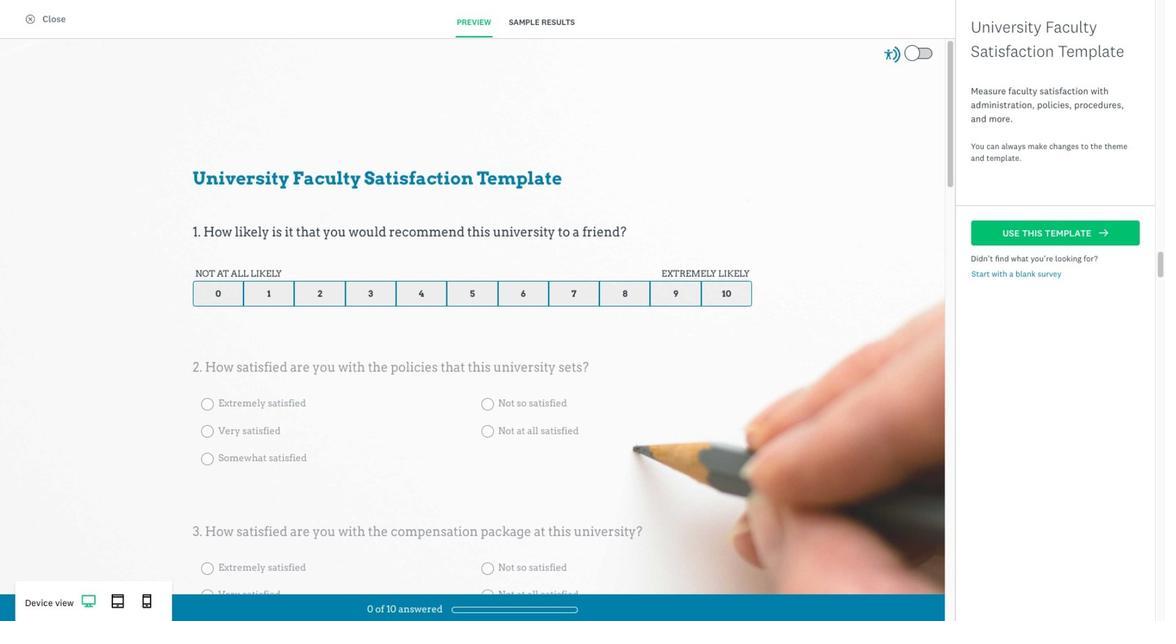 Task type: describe. For each thing, give the bounding box(es) containing it.
general high school satisfaction template image
[[430, 83, 578, 181]]

quiz - periodic table of elements image
[[600, 275, 748, 373]]

university instructor evaluation template image
[[430, 467, 578, 565]]

alumni registration form image
[[600, 467, 748, 565]]

quiz - capitals of the world image
[[430, 275, 578, 373]]

k12 distance learning template image
[[769, 83, 919, 181]]

documentclone image
[[39, 38, 48, 47]]

lock image
[[733, 280, 743, 290]]

k-12 parent survey image
[[600, 83, 748, 181]]

lock image for quiz - capitals of the world image
[[564, 280, 573, 290]]



Task type: vqa. For each thing, say whether or not it's contained in the screenshot.
Document "image"
no



Task type: locate. For each thing, give the bounding box(es) containing it.
1 horizontal spatial svg image
[[140, 595, 154, 609]]

lock image for general high school satisfaction template image
[[564, 88, 573, 97]]

university faculty satisfaction template image
[[770, 275, 918, 373]]

svg image right svg icon
[[140, 595, 154, 609]]

0 horizontal spatial svg image
[[81, 595, 96, 609]]

1 svg image from the left
[[81, 595, 96, 609]]

2 svg image from the left
[[140, 595, 154, 609]]

arrowright image
[[1100, 229, 1109, 238]]

xcircle image
[[26, 14, 35, 24]]

1 lock image from the top
[[564, 88, 573, 97]]

0 vertical spatial lock image
[[564, 88, 573, 97]]

1 vertical spatial lock image
[[564, 280, 573, 290]]

lock image
[[564, 88, 573, 97], [564, 280, 573, 290]]

tab list
[[441, 9, 592, 38]]

svg image
[[81, 595, 96, 609], [140, 595, 154, 609]]

2 lock image from the top
[[564, 280, 573, 290]]

svg image left svg icon
[[81, 595, 96, 609]]

svg image
[[111, 595, 125, 609]]



